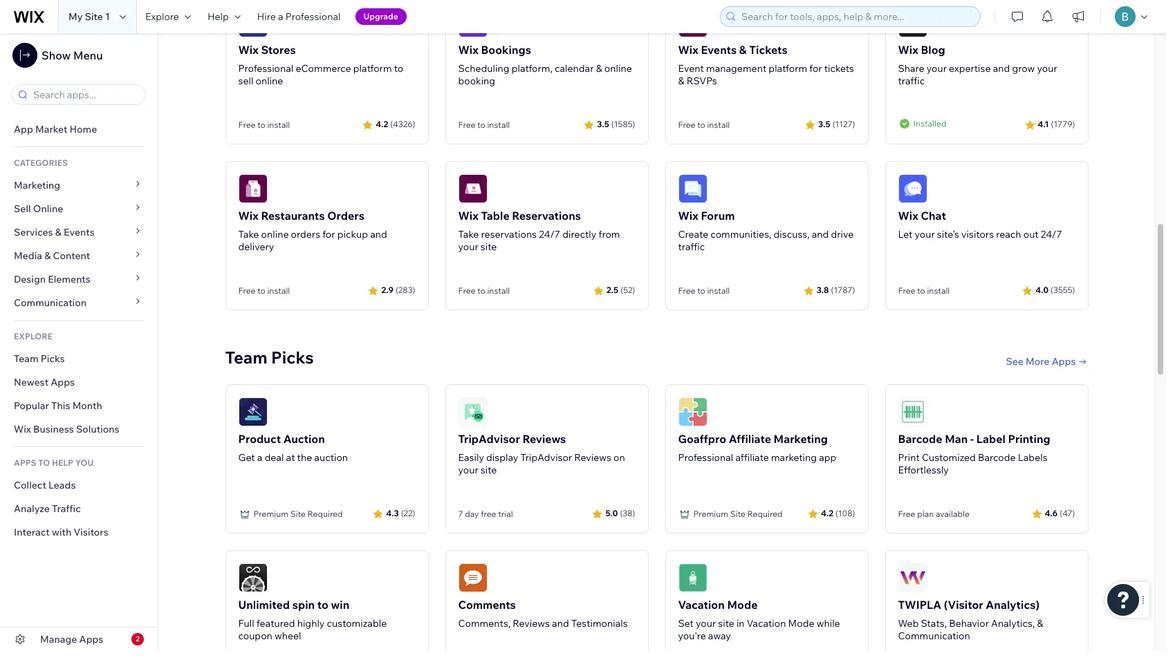 Task type: vqa. For each thing, say whether or not it's contained in the screenshot.


Task type: locate. For each thing, give the bounding box(es) containing it.
1 vertical spatial site
[[481, 464, 497, 477]]

1 24/7 from the left
[[539, 228, 561, 241]]

2 premium from the left
[[694, 509, 729, 520]]

wix bookings scheduling platform, calendar & online booking
[[459, 43, 632, 87]]

2 platform from the left
[[769, 62, 808, 75]]

4.2 (108)
[[822, 509, 856, 519]]

team picks inside sidebar element
[[14, 353, 65, 365]]

1 horizontal spatial team
[[225, 347, 268, 368]]

1 vertical spatial marketing
[[774, 432, 829, 446]]

0 horizontal spatial 3.5
[[597, 119, 610, 130]]

24/7 down reservations
[[539, 228, 561, 241]]

traffic down forum
[[679, 241, 705, 253]]

out
[[1024, 228, 1039, 241]]

install for professional
[[267, 120, 290, 130]]

online
[[33, 203, 63, 215]]

(283)
[[396, 285, 416, 296]]

manage apps
[[40, 634, 103, 646]]

1 horizontal spatial 4.2
[[822, 509, 834, 519]]

sell
[[14, 203, 31, 215]]

1 vertical spatial traffic
[[679, 241, 705, 253]]

installed
[[914, 118, 947, 129]]

0 horizontal spatial premium
[[254, 509, 289, 520]]

1 horizontal spatial site
[[291, 509, 306, 520]]

0 vertical spatial communication
[[14, 297, 89, 309]]

site down the
[[291, 509, 306, 520]]

install up wix restaurants orders logo
[[267, 120, 290, 130]]

see more apps button
[[1007, 356, 1089, 368]]

wix up event
[[679, 43, 699, 57]]

deal
[[265, 452, 284, 464]]

2 vertical spatial site
[[719, 618, 735, 630]]

(47)
[[1061, 509, 1076, 519]]

premium
[[254, 509, 289, 520], [694, 509, 729, 520]]

0 horizontal spatial events
[[64, 226, 95, 239]]

wix down the popular
[[14, 424, 31, 436]]

traffic down the blog at the right of page
[[899, 75, 926, 87]]

0 horizontal spatial for
[[323, 228, 335, 241]]

3.5 for tickets
[[819, 119, 831, 130]]

free to install down the booking
[[459, 120, 510, 130]]

market
[[35, 123, 67, 136]]

0 vertical spatial marketing
[[14, 179, 60, 192]]

professional inside wix stores professional ecommerce platform to sell online
[[238, 62, 294, 75]]

2 take from the left
[[459, 228, 479, 241]]

tickets
[[825, 62, 855, 75]]

online down 'restaurants'
[[261, 228, 289, 241]]

for
[[810, 62, 823, 75], [323, 228, 335, 241]]

explore
[[145, 10, 179, 23]]

professional
[[286, 10, 341, 23], [238, 62, 294, 75], [679, 452, 734, 464]]

and left grow
[[994, 62, 1011, 75]]

and inside the wix blog share your expertise and grow your traffic
[[994, 62, 1011, 75]]

free to install down delivery
[[238, 286, 290, 296]]

1 vertical spatial vacation
[[747, 618, 787, 630]]

popular this month link
[[0, 395, 158, 418]]

1 horizontal spatial platform
[[769, 62, 808, 75]]

wix down wix restaurants orders logo
[[238, 209, 259, 223]]

& right media
[[44, 250, 51, 262]]

mode left the "while"
[[789, 618, 815, 630]]

barcode up the print
[[899, 432, 943, 446]]

wix up let
[[899, 209, 919, 223]]

win
[[331, 598, 350, 612]]

0 horizontal spatial mode
[[728, 598, 758, 612]]

for inside 'wix events & tickets event management platform for tickets & rsvps'
[[810, 62, 823, 75]]

your inside wix chat let your site's visitors reach out 24/7
[[915, 228, 936, 241]]

table
[[481, 209, 510, 223]]

(22)
[[401, 509, 416, 519]]

3.5 left (1127)
[[819, 119, 831, 130]]

site up free
[[481, 464, 497, 477]]

7 day free trial
[[459, 509, 513, 520]]

site inside vacation mode set your site in vacation mode while you're away
[[719, 618, 735, 630]]

0 horizontal spatial team picks
[[14, 353, 65, 365]]

events up management
[[701, 43, 737, 57]]

a inside product auction get a deal at the auction
[[257, 452, 263, 464]]

site
[[85, 10, 103, 23], [291, 509, 306, 520], [731, 509, 746, 520]]

wix chat logo image
[[899, 174, 928, 203]]

vacation mode logo image
[[679, 564, 708, 593]]

to inside unlimited spin to win full featured highly customizable coupon wheel
[[318, 598, 329, 612]]

1 horizontal spatial take
[[459, 228, 479, 241]]

comments logo image
[[459, 564, 488, 593]]

1 horizontal spatial vacation
[[747, 618, 787, 630]]

my
[[69, 10, 83, 23]]

online right sell
[[256, 75, 283, 87]]

1 vertical spatial mode
[[789, 618, 815, 630]]

2 vertical spatial professional
[[679, 452, 734, 464]]

1 vertical spatial 4.2
[[822, 509, 834, 519]]

1 vertical spatial for
[[323, 228, 335, 241]]

collect leads link
[[0, 474, 158, 498]]

4.2 left (4326)
[[376, 119, 388, 130]]

2 vertical spatial apps
[[79, 634, 103, 646]]

site inside tripadvisor reviews easily display tripadvisor reviews on your site
[[481, 464, 497, 477]]

wix up create
[[679, 209, 699, 223]]

wix inside 'wix events & tickets event management platform for tickets & rsvps'
[[679, 43, 699, 57]]

free to install down sell
[[238, 120, 290, 130]]

24/7 right out
[[1042, 228, 1063, 241]]

install down rsvps
[[708, 120, 730, 130]]

1 vertical spatial professional
[[238, 62, 294, 75]]

free down delivery
[[238, 286, 256, 296]]

1 vertical spatial events
[[64, 226, 95, 239]]

professional down goaffpro
[[679, 452, 734, 464]]

free to install down rsvps
[[679, 120, 730, 130]]

24/7
[[539, 228, 561, 241], [1042, 228, 1063, 241]]

install down reservations
[[488, 286, 510, 296]]

4.3
[[386, 509, 399, 519]]

let
[[899, 228, 913, 241]]

vacation up set at the right bottom
[[679, 598, 725, 612]]

communication down twipla
[[899, 630, 971, 643]]

app
[[14, 123, 33, 136]]

1 horizontal spatial premium
[[694, 509, 729, 520]]

grow
[[1013, 62, 1036, 75]]

take inside wix table reservations take reservations 24/7 directly from your site
[[459, 228, 479, 241]]

0 horizontal spatial tripadvisor
[[459, 432, 520, 446]]

0 horizontal spatial 24/7
[[539, 228, 561, 241]]

professional right hire
[[286, 10, 341, 23]]

site left in on the bottom right
[[719, 618, 735, 630]]

1 horizontal spatial 3.5
[[819, 119, 831, 130]]

media
[[14, 250, 42, 262]]

free for barcode man - label printing
[[899, 509, 916, 520]]

free down let
[[899, 286, 916, 296]]

3.5 left '(1585)'
[[597, 119, 610, 130]]

team picks down explore
[[14, 353, 65, 365]]

1 horizontal spatial marketing
[[774, 432, 829, 446]]

wix inside the wix blog share your expertise and grow your traffic
[[899, 43, 919, 57]]

required down the affiliate
[[748, 509, 783, 520]]

wix inside wix chat let your site's visitors reach out 24/7
[[899, 209, 919, 223]]

media & content link
[[0, 244, 158, 268]]

barcode
[[899, 432, 943, 446], [979, 452, 1016, 464]]

and left drive
[[812, 228, 829, 241]]

to for wix bookings
[[478, 120, 486, 130]]

sidebar element
[[0, 33, 158, 652]]

communication down design elements
[[14, 297, 89, 309]]

interact
[[14, 527, 50, 539]]

comments,
[[459, 618, 511, 630]]

and inside wix forum create communities, discuss, and drive traffic
[[812, 228, 829, 241]]

platform right ecommerce at the top of the page
[[354, 62, 392, 75]]

1 horizontal spatial events
[[701, 43, 737, 57]]

wix forum create communities, discuss, and drive traffic
[[679, 209, 854, 253]]

take down wix restaurants orders logo
[[238, 228, 259, 241]]

a
[[278, 10, 283, 23], [257, 452, 263, 464]]

Search for tools, apps, help & more... field
[[738, 7, 977, 26]]

premium for product
[[254, 509, 289, 520]]

take inside wix restaurants orders take online orders for pickup and delivery
[[238, 228, 259, 241]]

1 horizontal spatial for
[[810, 62, 823, 75]]

printing
[[1009, 432, 1051, 446]]

categories
[[14, 158, 68, 168]]

install for reservations
[[488, 286, 510, 296]]

0 horizontal spatial a
[[257, 452, 263, 464]]

0 vertical spatial professional
[[286, 10, 341, 23]]

1 vertical spatial reviews
[[575, 452, 612, 464]]

wix for wix blog
[[899, 43, 919, 57]]

services & events
[[14, 226, 95, 239]]

premium down deal
[[254, 509, 289, 520]]

barcode man - label printing logo image
[[899, 398, 928, 427]]

wix left table
[[459, 209, 479, 223]]

traffic inside the wix blog share your expertise and grow your traffic
[[899, 75, 926, 87]]

2.9 (283)
[[382, 285, 416, 296]]

for left tickets
[[810, 62, 823, 75]]

a right hire
[[278, 10, 283, 23]]

picks
[[271, 347, 314, 368], [41, 353, 65, 365]]

0 vertical spatial mode
[[728, 598, 758, 612]]

1 horizontal spatial communication
[[899, 630, 971, 643]]

full
[[238, 618, 254, 630]]

install down site's
[[928, 286, 951, 296]]

media & content
[[14, 250, 90, 262]]

1 3.5 from the left
[[597, 119, 610, 130]]

your right let
[[915, 228, 936, 241]]

2 3.5 from the left
[[819, 119, 831, 130]]

free to install down reservations
[[459, 286, 510, 296]]

0 horizontal spatial team
[[14, 353, 39, 365]]

0 horizontal spatial premium site required
[[254, 509, 343, 520]]

0 horizontal spatial required
[[308, 509, 343, 520]]

free down sell
[[238, 120, 256, 130]]

0 vertical spatial for
[[810, 62, 823, 75]]

and right pickup
[[370, 228, 387, 241]]

free
[[238, 120, 256, 130], [459, 120, 476, 130], [679, 120, 696, 130], [238, 286, 256, 296], [459, 286, 476, 296], [679, 286, 696, 296], [899, 286, 916, 296], [899, 509, 916, 520]]

and inside wix restaurants orders take online orders for pickup and delivery
[[370, 228, 387, 241]]

24/7 inside wix table reservations take reservations 24/7 directly from your site
[[539, 228, 561, 241]]

1 horizontal spatial team picks
[[225, 347, 314, 368]]

to for wix events & tickets
[[698, 120, 706, 130]]

0 horizontal spatial communication
[[14, 297, 89, 309]]

online inside wix restaurants orders take online orders for pickup and delivery
[[261, 228, 289, 241]]

wix left stores on the left
[[238, 43, 259, 57]]

wix inside wix bookings scheduling platform, calendar & online booking
[[459, 43, 479, 57]]

free for wix restaurants orders
[[238, 286, 256, 296]]

1 premium site required from the left
[[254, 509, 343, 520]]

1 horizontal spatial premium site required
[[694, 509, 783, 520]]

help
[[52, 458, 73, 469]]

goaffpro affiliate marketing professional affiliate marketing app
[[679, 432, 837, 464]]

wix inside wix forum create communities, discuss, and drive traffic
[[679, 209, 699, 223]]

events inside 'wix events & tickets event management platform for tickets & rsvps'
[[701, 43, 737, 57]]

unlimited spin to win logo image
[[238, 564, 268, 593]]

to for wix stores
[[258, 120, 266, 130]]

0 vertical spatial 4.2
[[376, 119, 388, 130]]

show menu button
[[12, 43, 103, 68]]

a right get
[[257, 452, 263, 464]]

chat
[[922, 209, 947, 223]]

free for wix events & tickets
[[679, 120, 696, 130]]

free down rsvps
[[679, 120, 696, 130]]

web
[[899, 618, 919, 630]]

wix inside wix table reservations take reservations 24/7 directly from your site
[[459, 209, 479, 223]]

0 horizontal spatial take
[[238, 228, 259, 241]]

team picks up product auction logo
[[225, 347, 314, 368]]

1 required from the left
[[308, 509, 343, 520]]

team up product auction logo
[[225, 347, 268, 368]]

free left plan
[[899, 509, 916, 520]]

2 24/7 from the left
[[1042, 228, 1063, 241]]

goaffpro affiliate marketing logo image
[[679, 398, 708, 427]]

free to install for let
[[899, 286, 951, 296]]

free to install for create
[[679, 286, 730, 296]]

premium site required down the
[[254, 509, 343, 520]]

install down the booking
[[488, 120, 510, 130]]

professional down stores on the left
[[238, 62, 294, 75]]

free to install down let
[[899, 286, 951, 296]]

stats,
[[922, 618, 948, 630]]

wix
[[238, 43, 259, 57], [459, 43, 479, 57], [679, 43, 699, 57], [899, 43, 919, 57], [238, 209, 259, 223], [459, 209, 479, 223], [679, 209, 699, 223], [899, 209, 919, 223], [14, 424, 31, 436]]

events inside sidebar element
[[64, 226, 95, 239]]

2 required from the left
[[748, 509, 783, 520]]

4.2 left (108)
[[822, 509, 834, 519]]

mode up in on the bottom right
[[728, 598, 758, 612]]

free to install down create
[[679, 286, 730, 296]]

marketing inside sidebar element
[[14, 179, 60, 192]]

app market home
[[14, 123, 97, 136]]

free down create
[[679, 286, 696, 296]]

interact with visitors link
[[0, 521, 158, 545]]

wix for wix chat
[[899, 209, 919, 223]]

site left 1
[[85, 10, 103, 23]]

required down auction
[[308, 509, 343, 520]]

affiliate
[[736, 452, 770, 464]]

tripadvisor right the display
[[521, 452, 573, 464]]

free
[[481, 509, 497, 520]]

take left reservations
[[459, 228, 479, 241]]

events down sell online link
[[64, 226, 95, 239]]

site down the affiliate
[[731, 509, 746, 520]]

wix business solutions link
[[0, 418, 158, 442]]

and left testimonials on the bottom
[[552, 618, 569, 630]]

manage
[[40, 634, 77, 646]]

1 vertical spatial communication
[[899, 630, 971, 643]]

wix inside wix stores professional ecommerce platform to sell online
[[238, 43, 259, 57]]

premium up "vacation mode logo"
[[694, 509, 729, 520]]

free for wix table reservations
[[459, 286, 476, 296]]

1 horizontal spatial traffic
[[899, 75, 926, 87]]

required for auction
[[308, 509, 343, 520]]

collect leads
[[14, 480, 76, 492]]

1 horizontal spatial a
[[278, 10, 283, 23]]

0 horizontal spatial marketing
[[14, 179, 60, 192]]

traffic inside wix forum create communities, discuss, and drive traffic
[[679, 241, 705, 253]]

& right analytics,
[[1038, 618, 1044, 630]]

1 platform from the left
[[354, 62, 392, 75]]

apps up this
[[51, 377, 75, 389]]

upgrade button
[[355, 8, 407, 25]]

& inside wix bookings scheduling platform, calendar & online booking
[[596, 62, 603, 75]]

site down table
[[481, 241, 497, 253]]

0 horizontal spatial 4.2
[[376, 119, 388, 130]]

0 horizontal spatial picks
[[41, 353, 65, 365]]

4.2 for professional
[[376, 119, 388, 130]]

1 horizontal spatial tripadvisor
[[521, 452, 573, 464]]

platform inside wix stores professional ecommerce platform to sell online
[[354, 62, 392, 75]]

scheduling
[[459, 62, 510, 75]]

design elements
[[14, 273, 91, 286]]

1 horizontal spatial required
[[748, 509, 783, 520]]

tripadvisor up the display
[[459, 432, 520, 446]]

wix stores professional ecommerce platform to sell online
[[238, 43, 404, 87]]

hire a professional
[[257, 10, 341, 23]]

0 vertical spatial vacation
[[679, 598, 725, 612]]

0 vertical spatial events
[[701, 43, 737, 57]]

(4326)
[[390, 119, 416, 130]]

0 vertical spatial apps
[[1053, 356, 1077, 368]]

2 horizontal spatial site
[[731, 509, 746, 520]]

marketing down categories
[[14, 179, 60, 192]]

calendar
[[555, 62, 594, 75]]

wix up scheduling
[[459, 43, 479, 57]]

1 vertical spatial barcode
[[979, 452, 1016, 464]]

reviews
[[523, 432, 566, 446], [575, 452, 612, 464], [513, 618, 550, 630]]

install down communities,
[[708, 286, 730, 296]]

wix events & tickets event management platform for tickets & rsvps
[[679, 43, 855, 87]]

platform down tickets
[[769, 62, 808, 75]]

0 vertical spatial traffic
[[899, 75, 926, 87]]

team down explore
[[14, 353, 39, 365]]

install for create
[[708, 286, 730, 296]]

at
[[286, 452, 295, 464]]

0 vertical spatial a
[[278, 10, 283, 23]]

wix for wix events & tickets
[[679, 43, 699, 57]]

tickets
[[750, 43, 788, 57]]

in
[[737, 618, 745, 630]]

0 horizontal spatial barcode
[[899, 432, 943, 446]]

my site 1
[[69, 10, 110, 23]]

barcode down the label at the bottom right of page
[[979, 452, 1016, 464]]

take for wix table reservations
[[459, 228, 479, 241]]

professional inside hire a professional link
[[286, 10, 341, 23]]

& right calendar
[[596, 62, 603, 75]]

wix inside wix restaurants orders take online orders for pickup and delivery
[[238, 209, 259, 223]]

online right calendar
[[605, 62, 632, 75]]

free right (283)
[[459, 286, 476, 296]]

0 vertical spatial site
[[481, 241, 497, 253]]

for right orders
[[323, 228, 335, 241]]

install down delivery
[[267, 286, 290, 296]]

free for wix bookings
[[459, 120, 476, 130]]

unlimited
[[238, 598, 290, 612]]

1 premium from the left
[[254, 509, 289, 520]]

apps right more
[[1053, 356, 1077, 368]]

marketing up marketing
[[774, 432, 829, 446]]

0 vertical spatial tripadvisor
[[459, 432, 520, 446]]

1 vertical spatial a
[[257, 452, 263, 464]]

0 horizontal spatial apps
[[51, 377, 75, 389]]

0 horizontal spatial platform
[[354, 62, 392, 75]]

apps right manage
[[79, 634, 103, 646]]

tripadvisor
[[459, 432, 520, 446], [521, 452, 573, 464]]

1 vertical spatial apps
[[51, 377, 75, 389]]

ecommerce
[[296, 62, 351, 75]]

label
[[977, 432, 1006, 446]]

& up management
[[740, 43, 747, 57]]

premium site required down the affiliate
[[694, 509, 783, 520]]

your left reservations
[[459, 241, 479, 253]]

bookings
[[481, 43, 532, 57]]

1 horizontal spatial 24/7
[[1042, 228, 1063, 241]]

0 horizontal spatial traffic
[[679, 241, 705, 253]]

your left the display
[[459, 464, 479, 477]]

menu
[[73, 48, 103, 62]]

traffic
[[52, 503, 81, 516]]

wix up share on the top right of page
[[899, 43, 919, 57]]

1 horizontal spatial apps
[[79, 634, 103, 646]]

2 vertical spatial reviews
[[513, 618, 550, 630]]

team
[[225, 347, 268, 368], [14, 353, 39, 365]]

1 horizontal spatial picks
[[271, 347, 314, 368]]

free down the booking
[[459, 120, 476, 130]]

2 premium site required from the left
[[694, 509, 783, 520]]

1 take from the left
[[238, 228, 259, 241]]



Task type: describe. For each thing, give the bounding box(es) containing it.
professional inside goaffpro affiliate marketing professional affiliate marketing app
[[679, 452, 734, 464]]

twipla (visitor analytics) logo image
[[899, 564, 928, 593]]

wix for wix restaurants orders
[[238, 209, 259, 223]]

3.5 for platform,
[[597, 119, 610, 130]]

explore
[[14, 332, 53, 342]]

reviews inside comments comments, reviews and testimonials
[[513, 618, 550, 630]]

0 vertical spatial barcode
[[899, 432, 943, 446]]

wix forum logo image
[[679, 174, 708, 203]]

sell
[[238, 75, 254, 87]]

0 horizontal spatial site
[[85, 10, 103, 23]]

free to install for scheduling
[[459, 120, 510, 130]]

& inside twipla (visitor analytics) web stats, behavior analytics, & communication
[[1038, 618, 1044, 630]]

premium site required for auction
[[254, 509, 343, 520]]

month
[[72, 400, 102, 413]]

1
[[105, 10, 110, 23]]

orders
[[291, 228, 320, 241]]

0 vertical spatial reviews
[[523, 432, 566, 446]]

twipla
[[899, 598, 942, 612]]

orders
[[327, 209, 365, 223]]

stores
[[261, 43, 296, 57]]

free to install for &
[[679, 120, 730, 130]]

apps for manage apps
[[79, 634, 103, 646]]

app market home link
[[0, 118, 158, 141]]

online inside wix bookings scheduling platform, calendar & online booking
[[605, 62, 632, 75]]

premium for goaffpro
[[694, 509, 729, 520]]

for inside wix restaurants orders take online orders for pickup and delivery
[[323, 228, 335, 241]]

(1585)
[[612, 119, 636, 130]]

marketing
[[772, 452, 817, 464]]

to for wix table reservations
[[478, 286, 486, 296]]

free for wix forum
[[679, 286, 696, 296]]

professional for stores
[[238, 62, 294, 75]]

you're
[[679, 630, 706, 643]]

premium site required for affiliate
[[694, 509, 783, 520]]

platform inside 'wix events & tickets event management platform for tickets & rsvps'
[[769, 62, 808, 75]]

free to install for orders
[[238, 286, 290, 296]]

site inside wix table reservations take reservations 24/7 directly from your site
[[481, 241, 497, 253]]

analytics)
[[987, 598, 1040, 612]]

5.0
[[606, 509, 618, 519]]

free to install for reservations
[[459, 286, 510, 296]]

1 horizontal spatial barcode
[[979, 452, 1016, 464]]

Search apps... field
[[29, 85, 141, 105]]

communication inside twipla (visitor analytics) web stats, behavior analytics, & communication
[[899, 630, 971, 643]]

leads
[[48, 480, 76, 492]]

site's
[[938, 228, 960, 241]]

(1127)
[[833, 119, 856, 130]]

forum
[[701, 209, 735, 223]]

marketing link
[[0, 174, 158, 197]]

3.8
[[817, 285, 830, 296]]

site for product auction
[[291, 509, 306, 520]]

upgrade
[[364, 11, 399, 21]]

from
[[599, 228, 620, 241]]

reservations
[[512, 209, 581, 223]]

your inside vacation mode set your site in vacation mode while you're away
[[696, 618, 716, 630]]

analyze traffic link
[[0, 498, 158, 521]]

4.6
[[1046, 509, 1058, 519]]

visitors
[[962, 228, 995, 241]]

visitors
[[74, 527, 109, 539]]

24/7 inside wix chat let your site's visitors reach out 24/7
[[1042, 228, 1063, 241]]

(52)
[[621, 285, 636, 296]]

solutions
[[76, 424, 119, 436]]

design
[[14, 273, 46, 286]]

newest apps link
[[0, 371, 158, 395]]

wix for wix table reservations
[[459, 209, 479, 223]]

to inside wix stores professional ecommerce platform to sell online
[[394, 62, 404, 75]]

take for wix restaurants orders
[[238, 228, 259, 241]]

see more apps
[[1007, 356, 1077, 368]]

your down the blog at the right of page
[[927, 62, 948, 75]]

sell online link
[[0, 197, 158, 221]]

plan
[[918, 509, 935, 520]]

product
[[238, 432, 281, 446]]

wix for wix forum
[[679, 209, 699, 223]]

free plan available
[[899, 509, 970, 520]]

app
[[820, 452, 837, 464]]

analyze
[[14, 503, 50, 516]]

marketing inside goaffpro affiliate marketing professional affiliate marketing app
[[774, 432, 829, 446]]

apps
[[14, 458, 36, 469]]

communities,
[[711, 228, 772, 241]]

4.1 (1779)
[[1039, 119, 1076, 130]]

wix inside sidebar element
[[14, 424, 31, 436]]

4.2 for marketing
[[822, 509, 834, 519]]

to for wix forum
[[698, 286, 706, 296]]

4.3 (22)
[[386, 509, 416, 519]]

while
[[817, 618, 841, 630]]

event
[[679, 62, 704, 75]]

4.0 (3555)
[[1036, 285, 1076, 296]]

tripadvisor reviews easily display tripadvisor reviews on your site
[[459, 432, 626, 477]]

display
[[487, 452, 519, 464]]

your right grow
[[1038, 62, 1058, 75]]

on
[[614, 452, 626, 464]]

reservations
[[481, 228, 537, 241]]

wix table reservations take reservations 24/7 directly from your site
[[459, 209, 620, 253]]

discuss,
[[774, 228, 810, 241]]

affiliate
[[729, 432, 772, 446]]

available
[[936, 509, 970, 520]]

spin
[[293, 598, 315, 612]]

services & events link
[[0, 221, 158, 244]]

communication inside communication 'link'
[[14, 297, 89, 309]]

platform,
[[512, 62, 553, 75]]

sell online
[[14, 203, 63, 215]]

vacation mode set your site in vacation mode while you're away
[[679, 598, 841, 643]]

apps for newest apps
[[51, 377, 75, 389]]

1 horizontal spatial mode
[[789, 618, 815, 630]]

directly
[[563, 228, 597, 241]]

install for orders
[[267, 286, 290, 296]]

your inside tripadvisor reviews easily display tripadvisor reviews on your site
[[459, 464, 479, 477]]

0 horizontal spatial vacation
[[679, 598, 725, 612]]

install for let
[[928, 286, 951, 296]]

your inside wix table reservations take reservations 24/7 directly from your site
[[459, 241, 479, 253]]

2.9
[[382, 285, 394, 296]]

site for goaffpro affiliate marketing
[[731, 509, 746, 520]]

product auction logo image
[[238, 398, 268, 427]]

free to install for professional
[[238, 120, 290, 130]]

3.5 (1127)
[[819, 119, 856, 130]]

delivery
[[238, 241, 274, 253]]

tripadvisor reviews logo image
[[459, 398, 488, 427]]

professional for a
[[286, 10, 341, 23]]

-
[[971, 432, 975, 446]]

1 vertical spatial tripadvisor
[[521, 452, 573, 464]]

picks inside team picks link
[[41, 353, 65, 365]]

required for affiliate
[[748, 509, 783, 520]]

online inside wix stores professional ecommerce platform to sell online
[[256, 75, 283, 87]]

install for &
[[708, 120, 730, 130]]

rsvps
[[687, 75, 718, 87]]

show menu
[[42, 48, 103, 62]]

show
[[42, 48, 71, 62]]

to for wix restaurants orders
[[258, 286, 266, 296]]

to
[[38, 458, 50, 469]]

free for wix stores
[[238, 120, 256, 130]]

wix table reservations logo image
[[459, 174, 488, 203]]

product auction get a deal at the auction
[[238, 432, 348, 464]]

popular this month
[[14, 400, 102, 413]]

customized
[[923, 452, 977, 464]]

free for wix chat
[[899, 286, 916, 296]]

team inside sidebar element
[[14, 353, 39, 365]]

featured
[[257, 618, 295, 630]]

& up media & content
[[55, 226, 62, 239]]

easily
[[459, 452, 484, 464]]

to for wix chat
[[918, 286, 926, 296]]

2 horizontal spatial apps
[[1053, 356, 1077, 368]]

and inside comments comments, reviews and testimonials
[[552, 618, 569, 630]]

get
[[238, 452, 255, 464]]

install for scheduling
[[488, 120, 510, 130]]

auction
[[314, 452, 348, 464]]

wix for wix stores
[[238, 43, 259, 57]]

newest
[[14, 377, 49, 389]]

goaffpro
[[679, 432, 727, 446]]

wix for wix bookings
[[459, 43, 479, 57]]

wix blog share your expertise and grow your traffic
[[899, 43, 1058, 87]]

& left rsvps
[[679, 75, 685, 87]]

5.0 (38)
[[606, 509, 636, 519]]

wix restaurants orders logo image
[[238, 174, 268, 203]]



